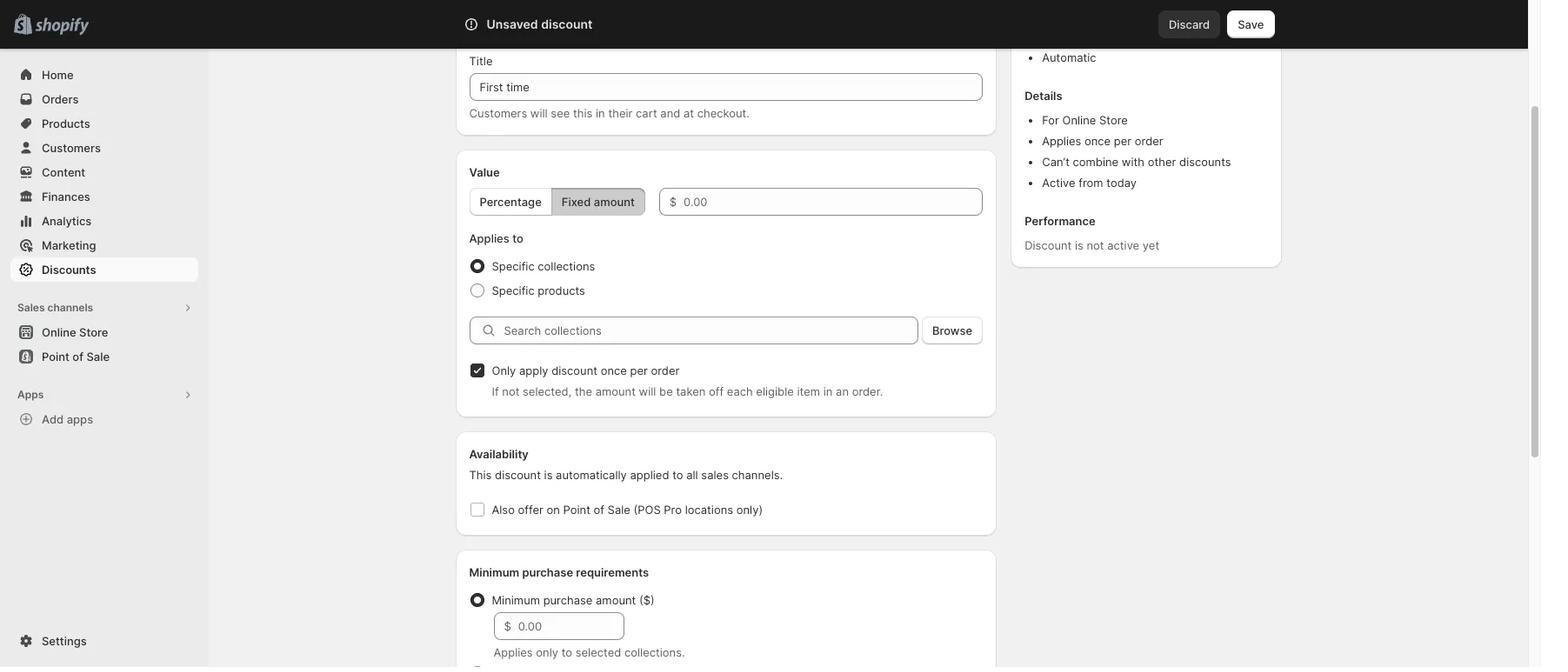 Task type: locate. For each thing, give the bounding box(es) containing it.
automatic up details
[[1042, 50, 1097, 64]]

0 horizontal spatial per
[[630, 364, 648, 377]]

1 vertical spatial is
[[544, 468, 553, 482]]

in left the an
[[823, 384, 833, 398]]

content link
[[10, 160, 198, 184]]

in
[[596, 106, 605, 120], [823, 384, 833, 398]]

1 vertical spatial purchase
[[543, 593, 593, 607]]

0 horizontal spatial is
[[544, 468, 553, 482]]

1 horizontal spatial automatic
[[1042, 50, 1097, 64]]

will left see
[[530, 106, 548, 120]]

minimum purchase amount ($)
[[492, 593, 655, 607]]

0 vertical spatial applies
[[1042, 134, 1081, 148]]

($)
[[639, 593, 655, 607]]

off
[[709, 384, 724, 398]]

from
[[1079, 176, 1103, 190]]

online down sales channels at the left top of the page
[[42, 325, 76, 339]]

automatic
[[492, 19, 546, 33], [1042, 50, 1097, 64]]

0 vertical spatial point
[[42, 350, 69, 364]]

selected,
[[523, 384, 572, 398]]

automatic up title
[[492, 19, 546, 33]]

0 horizontal spatial $
[[504, 619, 511, 633]]

per up if not selected, the amount will be taken off each eligible item in an order.
[[630, 364, 648, 377]]

0 vertical spatial order
[[1135, 134, 1164, 148]]

eligible
[[756, 384, 794, 398]]

0 vertical spatial $
[[670, 195, 677, 209]]

0 vertical spatial once
[[1085, 134, 1111, 148]]

point of sale link
[[10, 344, 198, 369]]

1 horizontal spatial $
[[670, 195, 677, 209]]

0 vertical spatial minimum
[[469, 565, 519, 579]]

1 horizontal spatial order
[[1135, 134, 1164, 148]]

0 vertical spatial to
[[512, 231, 523, 245]]

minimum down also
[[469, 565, 519, 579]]

1 vertical spatial $
[[504, 619, 511, 633]]

finances
[[42, 190, 90, 204]]

order up other
[[1135, 134, 1164, 148]]

1 horizontal spatial sale
[[608, 503, 631, 517]]

point right on
[[563, 503, 590, 517]]

applies down percentage button
[[469, 231, 509, 245]]

sales channels
[[17, 301, 93, 314]]

Search collections text field
[[504, 317, 919, 344]]

applies up can't on the right top
[[1042, 134, 1081, 148]]

0 horizontal spatial customers
[[42, 141, 101, 155]]

sale left "(pos"
[[608, 503, 631, 517]]

1 vertical spatial applies
[[469, 231, 509, 245]]

online store link
[[10, 320, 198, 344]]

1 horizontal spatial in
[[823, 384, 833, 398]]

0 horizontal spatial automatic
[[492, 19, 546, 33]]

add apps button
[[10, 407, 198, 431]]

1 horizontal spatial store
[[1099, 113, 1128, 127]]

to right "only"
[[562, 645, 572, 659]]

0 vertical spatial store
[[1099, 113, 1128, 127]]

discount inside availability this discount is automatically applied to all sales channels.
[[495, 468, 541, 482]]

0 vertical spatial amount
[[594, 195, 635, 209]]

apps button
[[10, 383, 198, 407]]

order.
[[852, 384, 883, 398]]

discard button
[[1159, 10, 1221, 38]]

$
[[670, 195, 677, 209], [504, 619, 511, 633]]

purchase for amount
[[543, 593, 593, 607]]

customers for customers will see this in their cart and at checkout.
[[469, 106, 527, 120]]

1 vertical spatial automatic
[[1042, 50, 1097, 64]]

fixed amount button
[[551, 188, 645, 216]]

$ text field
[[684, 188, 983, 216], [518, 612, 624, 640]]

0 vertical spatial is
[[1075, 238, 1084, 252]]

Title text field
[[469, 73, 983, 101]]

0 horizontal spatial point
[[42, 350, 69, 364]]

0 vertical spatial customers
[[469, 106, 527, 120]]

1 horizontal spatial per
[[1114, 134, 1132, 148]]

store up point of sale link
[[79, 325, 108, 339]]

applies
[[1042, 134, 1081, 148], [469, 231, 509, 245], [494, 645, 533, 659]]

discount
[[541, 17, 593, 31], [549, 19, 595, 33], [552, 364, 598, 377], [495, 468, 541, 482]]

1 vertical spatial customers
[[42, 141, 101, 155]]

percentage button
[[469, 188, 552, 216]]

amount
[[594, 195, 635, 209], [596, 384, 636, 398], [596, 593, 636, 607]]

2 vertical spatial applies
[[494, 645, 533, 659]]

purchase
[[522, 565, 573, 579], [543, 593, 593, 607]]

on
[[547, 503, 560, 517]]

0 vertical spatial sale
[[86, 350, 110, 364]]

be
[[659, 384, 673, 398]]

1 horizontal spatial point
[[563, 503, 590, 517]]

of
[[72, 350, 83, 364], [594, 503, 604, 517]]

1 horizontal spatial customers
[[469, 106, 527, 120]]

of down automatically on the bottom of page
[[594, 503, 604, 517]]

products
[[538, 284, 585, 297]]

1 horizontal spatial is
[[1075, 238, 1084, 252]]

1 specific from the top
[[492, 259, 535, 273]]

1 vertical spatial store
[[79, 325, 108, 339]]

2 vertical spatial to
[[562, 645, 572, 659]]

once up if not selected, the amount will be taken off each eligible item in an order.
[[601, 364, 627, 377]]

sale inside button
[[86, 350, 110, 364]]

0 vertical spatial automatic
[[492, 19, 546, 33]]

automatic for automatic discount
[[492, 19, 546, 33]]

applies left "only"
[[494, 645, 533, 659]]

$ right fixed amount button
[[670, 195, 677, 209]]

title
[[469, 54, 493, 68]]

0 horizontal spatial order
[[651, 364, 680, 377]]

requirements
[[576, 565, 649, 579]]

applied
[[630, 468, 669, 482]]

is up on
[[544, 468, 553, 482]]

other
[[1148, 155, 1176, 169]]

1 vertical spatial not
[[502, 384, 520, 398]]

per
[[1114, 134, 1132, 148], [630, 364, 648, 377]]

of inside button
[[72, 350, 83, 364]]

products link
[[10, 111, 198, 136]]

browse
[[932, 324, 973, 337]]

minimum
[[469, 565, 519, 579], [492, 593, 540, 607]]

0 vertical spatial per
[[1114, 134, 1132, 148]]

also offer on point of sale (pos pro locations only)
[[492, 503, 763, 517]]

1 horizontal spatial of
[[594, 503, 604, 517]]

1 horizontal spatial once
[[1085, 134, 1111, 148]]

0 vertical spatial of
[[72, 350, 83, 364]]

1 horizontal spatial will
[[639, 384, 656, 398]]

can't
[[1042, 155, 1070, 169]]

0 vertical spatial purchase
[[522, 565, 573, 579]]

to down percentage button
[[512, 231, 523, 245]]

sales channels button
[[10, 296, 198, 320]]

1 vertical spatial to
[[672, 468, 683, 482]]

1 horizontal spatial $ text field
[[684, 188, 983, 216]]

store
[[1099, 113, 1128, 127], [79, 325, 108, 339]]

to left all
[[672, 468, 683, 482]]

point
[[42, 350, 69, 364], [563, 503, 590, 517]]

order up be
[[651, 364, 680, 377]]

see
[[551, 106, 570, 120]]

0 horizontal spatial store
[[79, 325, 108, 339]]

specific for specific collections
[[492, 259, 535, 273]]

1 vertical spatial $ text field
[[518, 612, 624, 640]]

once
[[1085, 134, 1111, 148], [601, 364, 627, 377]]

discounts link
[[10, 257, 198, 282]]

amount down requirements
[[596, 593, 636, 607]]

is
[[1075, 238, 1084, 252], [544, 468, 553, 482]]

sale down online store button
[[86, 350, 110, 364]]

0 horizontal spatial $ text field
[[518, 612, 624, 640]]

sale
[[86, 350, 110, 364], [608, 503, 631, 517]]

home link
[[10, 63, 198, 87]]

will left be
[[639, 384, 656, 398]]

0 horizontal spatial sale
[[86, 350, 110, 364]]

selected
[[576, 645, 621, 659]]

not
[[1087, 238, 1104, 252], [502, 384, 520, 398]]

an
[[836, 384, 849, 398]]

at
[[684, 106, 694, 120]]

in right this
[[596, 106, 605, 120]]

analytics link
[[10, 209, 198, 233]]

amount right the
[[596, 384, 636, 398]]

not left active
[[1087, 238, 1104, 252]]

per inside for online store applies once per order can't combine with other discounts active from today
[[1114, 134, 1132, 148]]

0 vertical spatial not
[[1087, 238, 1104, 252]]

2 specific from the top
[[492, 284, 535, 297]]

1 vertical spatial specific
[[492, 284, 535, 297]]

0 vertical spatial online
[[1062, 113, 1096, 127]]

is down performance
[[1075, 238, 1084, 252]]

online right for
[[1062, 113, 1096, 127]]

availability this discount is automatically applied to all sales channels.
[[469, 447, 783, 482]]

their
[[608, 106, 633, 120]]

0 vertical spatial in
[[596, 106, 605, 120]]

automatic for automatic
[[1042, 50, 1097, 64]]

once up combine
[[1085, 134, 1111, 148]]

order
[[1135, 134, 1164, 148], [651, 364, 680, 377]]

this
[[469, 468, 492, 482]]

settings
[[42, 634, 87, 648]]

minimum for minimum purchase requirements
[[469, 565, 519, 579]]

1 vertical spatial online
[[42, 325, 76, 339]]

once inside for online store applies once per order can't combine with other discounts active from today
[[1085, 134, 1111, 148]]

discount is not active yet
[[1025, 238, 1160, 252]]

1 vertical spatial point
[[563, 503, 590, 517]]

minimum down minimum purchase requirements
[[492, 593, 540, 607]]

store up combine
[[1099, 113, 1128, 127]]

specific products
[[492, 284, 585, 297]]

0 horizontal spatial of
[[72, 350, 83, 364]]

0 vertical spatial will
[[530, 106, 548, 120]]

1 vertical spatial order
[[651, 364, 680, 377]]

today
[[1107, 176, 1137, 190]]

home
[[42, 68, 74, 82]]

0 horizontal spatial to
[[512, 231, 523, 245]]

1 vertical spatial minimum
[[492, 593, 540, 607]]

1 horizontal spatial online
[[1062, 113, 1096, 127]]

to inside availability this discount is automatically applied to all sales channels.
[[672, 468, 683, 482]]

specific for specific products
[[492, 284, 535, 297]]

purchase down minimum purchase requirements
[[543, 593, 593, 607]]

customers
[[469, 106, 527, 120], [42, 141, 101, 155]]

customers for customers
[[42, 141, 101, 155]]

0 horizontal spatial online
[[42, 325, 76, 339]]

products
[[42, 117, 90, 130]]

0 horizontal spatial in
[[596, 106, 605, 120]]

value
[[469, 165, 500, 179]]

1 vertical spatial sale
[[608, 503, 631, 517]]

1 vertical spatial will
[[639, 384, 656, 398]]

specific down specific collections
[[492, 284, 535, 297]]

1 horizontal spatial to
[[562, 645, 572, 659]]

$ down "minimum purchase amount ($)"
[[504, 619, 511, 633]]

marketing
[[42, 238, 96, 252]]

point down online store
[[42, 350, 69, 364]]

customers down products
[[42, 141, 101, 155]]

apps
[[17, 388, 44, 401]]

2 horizontal spatial to
[[672, 468, 683, 482]]

not right if
[[502, 384, 520, 398]]

1 vertical spatial once
[[601, 364, 627, 377]]

marketing link
[[10, 233, 198, 257]]

with
[[1122, 155, 1145, 169]]

amount right fixed
[[594, 195, 635, 209]]

per up the with
[[1114, 134, 1132, 148]]

1 horizontal spatial not
[[1087, 238, 1104, 252]]

0 vertical spatial specific
[[492, 259, 535, 273]]

of down online store
[[72, 350, 83, 364]]

specific down applies to
[[492, 259, 535, 273]]

purchase up "minimum purchase amount ($)"
[[522, 565, 573, 579]]

1 vertical spatial per
[[630, 364, 648, 377]]

customers down title
[[469, 106, 527, 120]]



Task type: describe. For each thing, give the bounding box(es) containing it.
store inside for online store applies once per order can't combine with other discounts active from today
[[1099, 113, 1128, 127]]

search
[[541, 17, 578, 31]]

pro
[[664, 503, 682, 517]]

is inside availability this discount is automatically applied to all sales channels.
[[544, 468, 553, 482]]

(pos
[[634, 503, 661, 517]]

fixed
[[562, 195, 591, 209]]

active
[[1107, 238, 1140, 252]]

applies inside for online store applies once per order can't combine with other discounts active from today
[[1042, 134, 1081, 148]]

customers link
[[10, 136, 198, 160]]

applies to
[[469, 231, 523, 245]]

combine
[[1073, 155, 1119, 169]]

only
[[536, 645, 558, 659]]

discounts
[[1180, 155, 1231, 169]]

the
[[575, 384, 592, 398]]

all
[[686, 468, 698, 482]]

finances link
[[10, 184, 198, 209]]

collections.
[[624, 645, 685, 659]]

$ for the leftmost $ text box
[[504, 619, 511, 633]]

apps
[[67, 412, 93, 426]]

if not selected, the amount will be taken off each eligible item in an order.
[[492, 384, 883, 398]]

settings link
[[10, 629, 198, 653]]

discount
[[1025, 238, 1072, 252]]

locations
[[685, 503, 733, 517]]

channels.
[[732, 468, 783, 482]]

automatically
[[556, 468, 627, 482]]

search button
[[512, 10, 1016, 38]]

this
[[573, 106, 593, 120]]

cart
[[636, 106, 657, 120]]

save
[[1238, 17, 1264, 31]]

point of sale
[[42, 350, 110, 364]]

point inside button
[[42, 350, 69, 364]]

details
[[1025, 89, 1063, 103]]

minimum for minimum purchase amount ($)
[[492, 593, 540, 607]]

save button
[[1228, 10, 1275, 38]]

active
[[1042, 176, 1076, 190]]

specific collections
[[492, 259, 595, 273]]

offer
[[518, 503, 543, 517]]

add apps
[[42, 412, 93, 426]]

amount inside button
[[594, 195, 635, 209]]

1 vertical spatial amount
[[596, 384, 636, 398]]

sales
[[701, 468, 729, 482]]

orders link
[[10, 87, 198, 111]]

0 horizontal spatial once
[[601, 364, 627, 377]]

1 vertical spatial in
[[823, 384, 833, 398]]

discounts
[[42, 263, 96, 277]]

store inside button
[[79, 325, 108, 339]]

fixed amount
[[562, 195, 635, 209]]

minimum purchase requirements
[[469, 565, 649, 579]]

sales
[[17, 301, 45, 314]]

automatic discount
[[492, 19, 595, 33]]

only
[[492, 364, 516, 377]]

analytics
[[42, 214, 92, 228]]

purchase for requirements
[[522, 565, 573, 579]]

$ for top $ text box
[[670, 195, 677, 209]]

only apply discount once per order
[[492, 364, 680, 377]]

content
[[42, 165, 85, 179]]

orders
[[42, 92, 79, 106]]

browse button
[[922, 317, 983, 344]]

2 vertical spatial amount
[[596, 593, 636, 607]]

online inside for online store applies once per order can't combine with other discounts active from today
[[1062, 113, 1096, 127]]

online store button
[[0, 320, 209, 344]]

and
[[660, 106, 681, 120]]

applies for applies only to selected collections.
[[494, 645, 533, 659]]

channels
[[47, 301, 93, 314]]

performance
[[1025, 214, 1096, 228]]

order inside for online store applies once per order can't combine with other discounts active from today
[[1135, 134, 1164, 148]]

for online store applies once per order can't combine with other discounts active from today
[[1042, 113, 1231, 190]]

also
[[492, 503, 515, 517]]

0 horizontal spatial not
[[502, 384, 520, 398]]

each
[[727, 384, 753, 398]]

online store
[[42, 325, 108, 339]]

shopify image
[[35, 18, 89, 35]]

online inside online store link
[[42, 325, 76, 339]]

availability
[[469, 447, 529, 461]]

customers will see this in their cart and at checkout.
[[469, 106, 750, 120]]

applies for applies to
[[469, 231, 509, 245]]

discard
[[1169, 17, 1210, 31]]

unsaved
[[487, 17, 538, 31]]

applies only to selected collections.
[[494, 645, 685, 659]]

1 vertical spatial of
[[594, 503, 604, 517]]

collections
[[538, 259, 595, 273]]

percentage
[[480, 195, 542, 209]]

for
[[1042, 113, 1059, 127]]

0 horizontal spatial will
[[530, 106, 548, 120]]

yet
[[1143, 238, 1160, 252]]

0 vertical spatial $ text field
[[684, 188, 983, 216]]

point of sale button
[[0, 344, 209, 369]]

item
[[797, 384, 820, 398]]

only)
[[736, 503, 763, 517]]

if
[[492, 384, 499, 398]]



Task type: vqa. For each thing, say whether or not it's contained in the screenshot.
day
no



